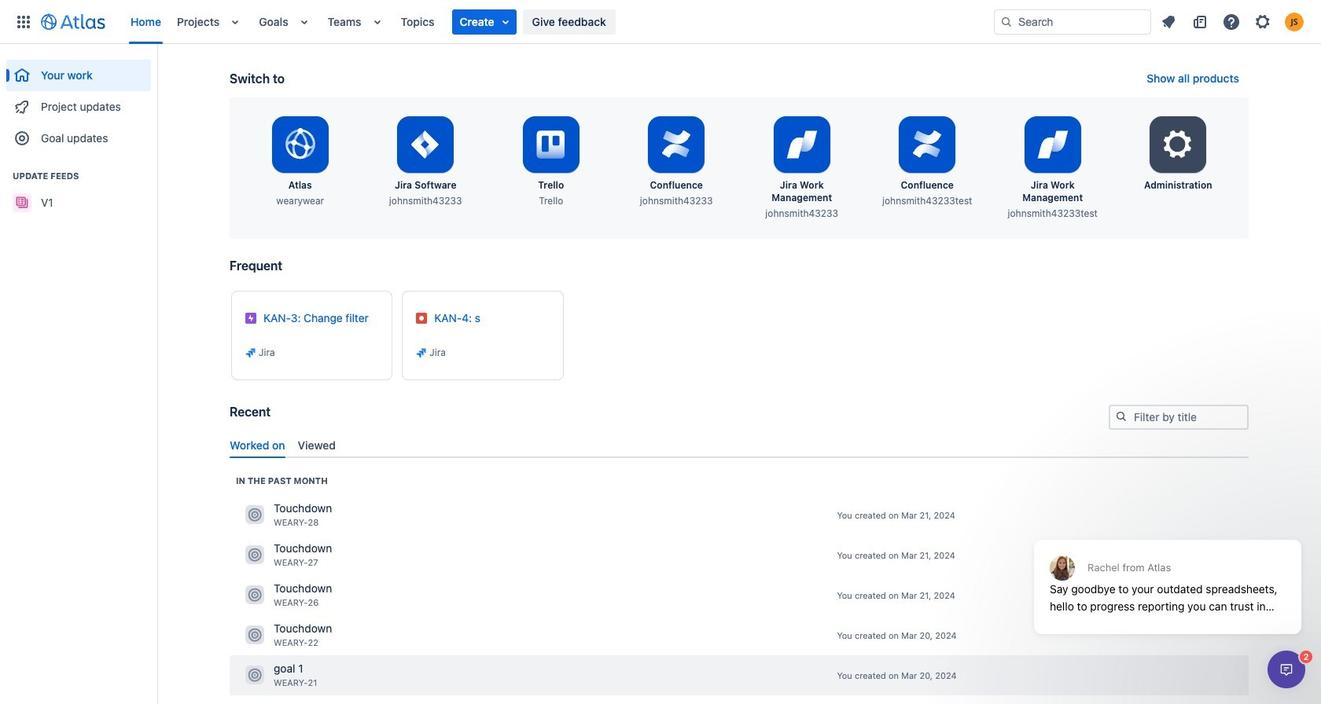 Task type: describe. For each thing, give the bounding box(es) containing it.
settings image
[[1254, 12, 1273, 31]]

list item inside top element
[[452, 9, 517, 34]]

1 group from the top
[[6, 44, 151, 159]]

2 townsquare image from the top
[[245, 586, 264, 605]]

Filter by title field
[[1111, 407, 1248, 429]]

2 group from the top
[[6, 154, 151, 223]]

switch to... image
[[14, 12, 33, 31]]

1 townsquare image from the top
[[245, 546, 264, 565]]

3 townsquare image from the top
[[245, 667, 264, 686]]

1 horizontal spatial list
[[1155, 9, 1312, 34]]

2 townsquare image from the top
[[245, 627, 264, 645]]



Task type: locate. For each thing, give the bounding box(es) containing it.
heading
[[6, 170, 151, 183], [236, 475, 328, 488]]

settings image
[[1160, 126, 1198, 164]]

search image
[[1116, 411, 1128, 423]]

1 vertical spatial townsquare image
[[245, 627, 264, 645]]

townsquare image
[[245, 506, 264, 525], [245, 627, 264, 645], [245, 667, 264, 686]]

top element
[[9, 0, 994, 44]]

1 vertical spatial dialog
[[1268, 651, 1306, 689]]

1 horizontal spatial heading
[[236, 475, 328, 488]]

2 vertical spatial townsquare image
[[245, 667, 264, 686]]

0 vertical spatial heading
[[6, 170, 151, 183]]

None search field
[[994, 9, 1152, 34]]

jira image
[[245, 347, 257, 360], [245, 347, 257, 360], [416, 347, 428, 360], [416, 347, 428, 360]]

list
[[123, 0, 994, 44], [1155, 9, 1312, 34]]

help image
[[1223, 12, 1241, 31]]

0 vertical spatial dialog
[[1027, 502, 1310, 647]]

search image
[[1001, 15, 1013, 28]]

1 vertical spatial townsquare image
[[245, 586, 264, 605]]

0 vertical spatial townsquare image
[[245, 506, 264, 525]]

tab list
[[223, 432, 1256, 459]]

notifications image
[[1160, 12, 1179, 31]]

1 townsquare image from the top
[[245, 506, 264, 525]]

Search field
[[994, 9, 1152, 34]]

dialog
[[1027, 502, 1310, 647], [1268, 651, 1306, 689]]

0 horizontal spatial list
[[123, 0, 994, 44]]

townsquare image
[[245, 546, 264, 565], [245, 586, 264, 605]]

0 horizontal spatial heading
[[6, 170, 151, 183]]

0 vertical spatial townsquare image
[[245, 546, 264, 565]]

banner
[[0, 0, 1322, 44]]

list item
[[452, 9, 517, 34]]

account image
[[1286, 12, 1304, 31]]

group
[[6, 44, 151, 159], [6, 154, 151, 223]]

1 vertical spatial heading
[[236, 475, 328, 488]]



Task type: vqa. For each thing, say whether or not it's contained in the screenshot.
townsquare image
yes



